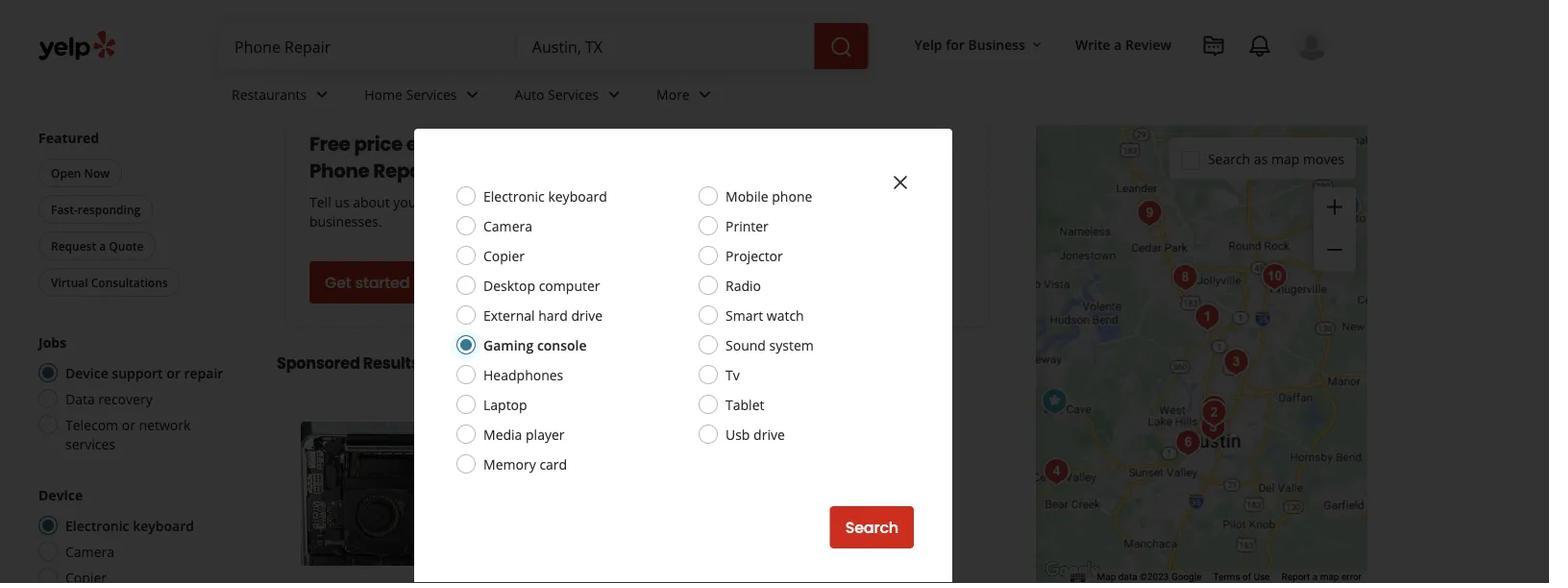 Task type: describe. For each thing, give the bounding box(es) containing it.
fast-responding
[[51, 201, 141, 217]]

search for search as map moves
[[1208, 150, 1251, 168]]

gaming console
[[483, 336, 587, 354]]

women-owned & operated
[[651, 510, 821, 529]]

recovery
[[98, 390, 153, 408]]

price
[[354, 131, 403, 158]]

responding
[[78, 201, 141, 217]]

a for report
[[1313, 571, 1318, 583]]

"macdoctors provides onsite, in-home apple mac computer repair. yes,
[[489, 564, 969, 583]]

more
[[656, 85, 690, 103]]

mobile phone
[[726, 187, 812, 205]]

electronic inside 'search' dialog
[[483, 187, 545, 205]]

electronic inside option group
[[65, 517, 129, 535]]

rossmann repair group image
[[1195, 389, 1234, 428]]

1 horizontal spatial drive
[[754, 425, 785, 444]]

1 horizontal spatial repair
[[483, 37, 558, 70]]

terms
[[1213, 571, 1240, 583]]

2
[[38, 47, 46, 65]]

write
[[1075, 35, 1111, 53]]

telecom or network services
[[65, 416, 191, 453]]

map for error
[[1320, 571, 1339, 583]]

repair inside free price estimates from local mobile phone repair pros tell us about your project and get help from sponsored businesses.
[[373, 158, 435, 185]]

sponsored results
[[277, 352, 420, 374]]

24 chevron down v2 image
[[311, 83, 334, 106]]

device inside 2 filters device support or repair
[[155, 65, 190, 81]]

4.7 star rating image
[[468, 454, 572, 473]]

help
[[524, 193, 551, 211]]

desktop
[[483, 276, 535, 295]]

businesses.
[[309, 212, 382, 230]]

24 chevron down v2 image for auto services
[[603, 83, 626, 106]]

pro xi image
[[1329, 187, 1367, 226]]

desktop computer
[[483, 276, 600, 295]]

fast-
[[51, 201, 78, 217]]

use
[[1254, 571, 1270, 583]]

sponsored
[[589, 193, 656, 211]]

top
[[277, 37, 320, 70]]

electronic keyboard inside 'search' dialog
[[483, 187, 607, 205]]

macdoctors image
[[301, 422, 445, 566]]

filters
[[50, 47, 90, 65]]

about
[[353, 193, 390, 211]]

or inside 2 filters device support or repair
[[38, 81, 50, 97]]

repair inside 2 filters device support or repair
[[53, 81, 85, 97]]

repair inside option group
[[184, 364, 223, 382]]

card
[[540, 455, 567, 473]]

macdoctors image
[[1036, 382, 1074, 421]]

search dialog
[[0, 0, 1549, 583]]

player
[[526, 425, 565, 444]]

data
[[1118, 571, 1138, 583]]

austin,
[[623, 37, 704, 70]]

keyboard inside 'search' dialog
[[548, 187, 607, 205]]

24 chevron down v2 image for home services
[[461, 83, 484, 106]]

featured
[[38, 128, 99, 147]]

get
[[500, 193, 520, 211]]

map data ©2023 google
[[1097, 571, 1202, 583]]

mobile inside free price estimates from local mobile phone repair pros tell us about your project and get help from sponsored businesses.
[[606, 131, 670, 158]]

open
[[51, 165, 81, 181]]

services
[[65, 435, 115, 453]]

watch
[[767, 306, 804, 324]]

zoom out image
[[1323, 238, 1346, 261]]

get started
[[325, 272, 410, 294]]

laptop
[[483, 395, 527, 414]]

usb
[[726, 425, 750, 444]]

restaurants
[[232, 85, 307, 103]]

terms of use
[[1213, 571, 1270, 583]]

longhorn mac repair image
[[1256, 258, 1294, 296]]

home services
[[364, 85, 457, 103]]

women-
[[651, 510, 704, 529]]

media
[[483, 425, 522, 444]]

featured group
[[35, 128, 238, 301]]

home services link
[[349, 69, 499, 125]]

©2023
[[1140, 571, 1169, 583]]

or inside telecom or network services
[[122, 416, 135, 434]]

projects image
[[1202, 35, 1225, 58]]

user actions element
[[899, 24, 1356, 142]]

tv
[[726, 366, 740, 384]]

&
[[751, 510, 760, 529]]

fast-responding button
[[38, 195, 153, 224]]

get started button
[[309, 261, 425, 304]]

repair.
[[881, 564, 923, 583]]

search as map moves
[[1208, 150, 1345, 168]]

yelp for business
[[915, 35, 1025, 53]]

map region
[[974, 48, 1466, 583]]

a for request
[[99, 238, 106, 254]]

auto services link
[[499, 69, 641, 125]]

now
[[84, 165, 110, 181]]

write a review
[[1075, 35, 1172, 53]]

texas
[[708, 37, 776, 70]]

request a quote button
[[38, 232, 156, 260]]

close image
[[889, 171, 912, 194]]

sound system
[[726, 336, 814, 354]]

device support or repair
[[65, 364, 223, 382]]

16 info v2 image
[[982, 49, 998, 65]]

for
[[946, 35, 965, 53]]

option group containing device
[[33, 485, 238, 583]]

free price estimates from local mobile phone repair pros image
[[823, 153, 919, 249]]



Task type: vqa. For each thing, say whether or not it's contained in the screenshot.
bottom Camera
yes



Task type: locate. For each thing, give the bounding box(es) containing it.
data recovery
[[65, 390, 153, 408]]

or down recovery
[[122, 416, 135, 434]]

virtual consultations
[[51, 274, 168, 290]]

1 vertical spatial keyboard
[[133, 517, 194, 535]]

telecom
[[65, 416, 118, 434]]

0 horizontal spatial from
[[506, 131, 552, 158]]

services right the auto
[[548, 85, 599, 103]]

external
[[483, 306, 535, 324]]

memory
[[483, 455, 536, 473]]

electronic keyboard down services on the bottom of page
[[65, 517, 194, 535]]

external hard drive
[[483, 306, 603, 324]]

mac
[[785, 564, 811, 583]]

1 vertical spatial or
[[166, 364, 181, 382]]

0 vertical spatial or
[[38, 81, 50, 97]]

gaming
[[483, 336, 534, 354]]

0 horizontal spatial a
[[99, 238, 106, 254]]

0 vertical spatial camera
[[483, 217, 532, 235]]

0 horizontal spatial search
[[845, 517, 899, 539]]

0 vertical spatial search
[[1208, 150, 1251, 168]]

device for device support or repair
[[65, 364, 108, 382]]

sponsored
[[277, 352, 360, 374]]

keyboard inside option group
[[133, 517, 194, 535]]

virtual
[[51, 274, 88, 290]]

option group containing jobs
[[33, 333, 238, 454]]

a inside "link"
[[1114, 35, 1122, 53]]

repair
[[53, 81, 85, 97], [184, 364, 223, 382]]

0 horizontal spatial drive
[[571, 306, 603, 324]]

0 vertical spatial repair
[[53, 81, 85, 97]]

1 vertical spatial phone
[[309, 158, 370, 185]]

mobile
[[606, 131, 670, 158], [726, 187, 768, 205]]

1 24 chevron down v2 image from the left
[[461, 83, 484, 106]]

2 horizontal spatial a
[[1313, 571, 1318, 583]]

0 horizontal spatial camera
[[65, 543, 114, 561]]

open now button
[[38, 159, 122, 187]]

project
[[425, 193, 469, 211]]

0 vertical spatial repair
[[483, 37, 558, 70]]

from right help
[[554, 193, 585, 211]]

report
[[1282, 571, 1310, 583]]

services for auto services
[[548, 85, 599, 103]]

16 chevron down v2 image
[[1029, 37, 1045, 53]]

tablet
[[726, 395, 764, 414]]

terms of use link
[[1213, 571, 1270, 583]]

None search field
[[219, 23, 872, 69]]

1 horizontal spatial 24 chevron down v2 image
[[603, 83, 626, 106]]

repair down the filters
[[53, 81, 85, 97]]

onsite,
[[630, 564, 680, 583]]

1 vertical spatial device
[[65, 364, 108, 382]]

phone
[[772, 187, 812, 205]]

2 vertical spatial or
[[122, 416, 135, 434]]

hi-tech gadgets image
[[1166, 259, 1205, 297]]

tell
[[309, 193, 331, 211]]

1 vertical spatial support
[[112, 364, 163, 382]]

services for home services
[[406, 85, 457, 103]]

0 vertical spatial keyboard
[[548, 187, 607, 205]]

atx cell repair image
[[1188, 298, 1227, 336]]

support up recovery
[[112, 364, 163, 382]]

open now
[[51, 165, 110, 181]]

electronic keyboard
[[483, 187, 607, 205], [65, 517, 194, 535]]

2 horizontal spatial 24 chevron down v2 image
[[694, 83, 717, 106]]

sort:
[[821, 48, 850, 66]]

restaurants link
[[216, 69, 349, 125]]

24 chevron down v2 image inside home services link
[[461, 83, 484, 106]]

mobile up printer
[[726, 187, 768, 205]]

"macdoctors
[[489, 564, 569, 583]]

map
[[1097, 571, 1116, 583]]

map left 'error'
[[1320, 571, 1339, 583]]

google image
[[1041, 558, 1104, 583]]

yelp for business button
[[907, 27, 1052, 62]]

ifix image
[[1194, 408, 1233, 447]]

0 vertical spatial support
[[193, 65, 236, 81]]

1 horizontal spatial electronic
[[483, 187, 545, 205]]

radio
[[726, 276, 761, 295]]

from down the auto
[[506, 131, 552, 158]]

quote
[[109, 238, 144, 254]]

0 vertical spatial map
[[1271, 150, 1300, 168]]

notifications image
[[1248, 35, 1271, 58]]

memory card
[[483, 455, 567, 473]]

repair up the auto
[[483, 37, 558, 70]]

1 vertical spatial mobile
[[726, 187, 768, 205]]

1 horizontal spatial phone
[[406, 37, 479, 70]]

started
[[355, 272, 410, 294]]

auto
[[515, 85, 544, 103]]

2 vertical spatial device
[[38, 486, 83, 504]]

1 horizontal spatial electronic keyboard
[[483, 187, 607, 205]]

0 horizontal spatial mobile
[[606, 131, 670, 158]]

0 vertical spatial option group
[[33, 333, 238, 454]]

jobs
[[38, 333, 66, 351]]

projector
[[726, 247, 783, 265]]

get
[[325, 272, 351, 294]]

search inside button
[[845, 517, 899, 539]]

1 services from the left
[[406, 85, 457, 103]]

estimates
[[406, 131, 503, 158]]

24 chevron down v2 image for more
[[694, 83, 717, 106]]

device for device
[[38, 486, 83, 504]]

google
[[1171, 571, 1202, 583]]

search left as
[[1208, 150, 1251, 168]]

request
[[51, 238, 96, 254]]

ismashed image
[[1037, 453, 1076, 491]]

1 horizontal spatial mobile
[[726, 187, 768, 205]]

1 horizontal spatial from
[[554, 193, 585, 211]]

results
[[363, 352, 420, 374]]

the austin cell phone image
[[1217, 343, 1256, 382]]

pros
[[439, 158, 482, 185]]

1 vertical spatial from
[[554, 193, 585, 211]]

2 horizontal spatial or
[[166, 364, 181, 382]]

support up "restaurants"
[[193, 65, 236, 81]]

repair up your
[[373, 158, 435, 185]]

2 option group from the top
[[33, 485, 238, 583]]

your
[[393, 193, 422, 211]]

business
[[968, 35, 1025, 53]]

electronic
[[483, 187, 545, 205], [65, 517, 129, 535]]

0 vertical spatial electronic keyboard
[[483, 187, 607, 205]]

camera
[[483, 217, 532, 235], [65, 543, 114, 561]]

a right write
[[1114, 35, 1122, 53]]

1 horizontal spatial search
[[1208, 150, 1251, 168]]

a for write
[[1114, 35, 1122, 53]]

1 horizontal spatial support
[[193, 65, 236, 81]]

0 horizontal spatial repair
[[373, 158, 435, 185]]

zoom in image
[[1323, 196, 1346, 219]]

macdoctors link
[[468, 422, 582, 448]]

1 vertical spatial electronic keyboard
[[65, 517, 194, 535]]

drive right hard
[[571, 306, 603, 324]]

or up network
[[166, 364, 181, 382]]

1 vertical spatial camera
[[65, 543, 114, 561]]

24 chevron down v2 image inside more link
[[694, 83, 717, 106]]

phone up home services
[[406, 37, 479, 70]]

report a map error link
[[1282, 571, 1362, 583]]

more link
[[641, 69, 732, 125]]

0 horizontal spatial services
[[406, 85, 457, 103]]

keyboard
[[548, 187, 607, 205], [133, 517, 194, 535]]

search image
[[830, 36, 853, 59]]

1 vertical spatial electronic
[[65, 517, 129, 535]]

smart watch
[[726, 306, 804, 324]]

media player
[[483, 425, 565, 444]]

report a map error
[[1282, 571, 1362, 583]]

support inside 2 filters device support or repair
[[193, 65, 236, 81]]

yes,
[[926, 564, 951, 583]]

and
[[473, 193, 497, 211]]

0 horizontal spatial electronic
[[65, 517, 129, 535]]

3 24 chevron down v2 image from the left
[[694, 83, 717, 106]]

0 horizontal spatial electronic keyboard
[[65, 517, 194, 535]]

camera inside 'search' dialog
[[483, 217, 532, 235]]

1 horizontal spatial map
[[1320, 571, 1339, 583]]

0 horizontal spatial or
[[38, 81, 50, 97]]

24 chevron down v2 image
[[461, 83, 484, 106], [603, 83, 626, 106], [694, 83, 717, 106]]

a left quote
[[99, 238, 106, 254]]

0 horizontal spatial 24 chevron down v2 image
[[461, 83, 484, 106]]

info icon image
[[827, 511, 842, 526], [827, 511, 842, 526]]

1 vertical spatial search
[[845, 517, 899, 539]]

data
[[65, 390, 95, 408]]

us
[[335, 193, 349, 211]]

1 vertical spatial repair
[[184, 364, 223, 382]]

a inside button
[[99, 238, 106, 254]]

1 horizontal spatial repair
[[184, 364, 223, 382]]

1 vertical spatial a
[[99, 238, 106, 254]]

in-
[[684, 564, 702, 583]]

group
[[1314, 187, 1356, 271]]

near
[[563, 37, 618, 70]]

usb drive
[[726, 425, 785, 444]]

24 chevron down v2 image down "near"
[[603, 83, 626, 106]]

support
[[193, 65, 236, 81], [112, 364, 163, 382]]

0 horizontal spatial repair
[[53, 81, 85, 97]]

free price estimates from local mobile phone repair pros tell us about your project and get help from sponsored businesses.
[[309, 131, 670, 230]]

yelp
[[915, 35, 942, 53]]

0 vertical spatial a
[[1114, 35, 1122, 53]]

0 vertical spatial mobile
[[606, 131, 670, 158]]

smart
[[726, 306, 763, 324]]

longhorn mac repair image
[[1256, 258, 1294, 296]]

1 option group from the top
[[33, 333, 238, 454]]

consultations
[[91, 274, 168, 290]]

drive
[[571, 306, 603, 324], [754, 425, 785, 444]]

map for moves
[[1271, 150, 1300, 168]]

0 horizontal spatial map
[[1271, 150, 1300, 168]]

map right as
[[1271, 150, 1300, 168]]

2 24 chevron down v2 image from the left
[[603, 83, 626, 106]]

services right home
[[406, 85, 457, 103]]

apple
[[745, 564, 781, 583]]

phone inside free price estimates from local mobile phone repair pros tell us about your project and get help from sponsored businesses.
[[309, 158, 370, 185]]

1 vertical spatial repair
[[373, 158, 435, 185]]

keyboard shortcuts image
[[1070, 573, 1086, 583]]

0 vertical spatial from
[[506, 131, 552, 158]]

option group
[[33, 333, 238, 454], [33, 485, 238, 583]]

electronic keyboard down local
[[483, 187, 607, 205]]

network
[[139, 416, 191, 434]]

review
[[1125, 35, 1172, 53]]

a right report
[[1313, 571, 1318, 583]]

1 horizontal spatial a
[[1114, 35, 1122, 53]]

console
[[537, 336, 587, 354]]

home
[[364, 85, 403, 103]]

0 vertical spatial device
[[155, 65, 190, 81]]

headphones
[[483, 366, 563, 384]]

mobile inside 'search' dialog
[[726, 187, 768, 205]]

24 chevron down v2 image right more
[[694, 83, 717, 106]]

mobile right local
[[606, 131, 670, 158]]

1 horizontal spatial services
[[548, 85, 599, 103]]

as
[[1254, 150, 1268, 168]]

or
[[38, 81, 50, 97], [166, 364, 181, 382], [122, 416, 135, 434]]

24 chevron down v2 image inside auto services link
[[603, 83, 626, 106]]

24 chevron down v2 image up estimates
[[461, 83, 484, 106]]

0 vertical spatial electronic
[[483, 187, 545, 205]]

0 vertical spatial phone
[[406, 37, 479, 70]]

1 vertical spatial drive
[[754, 425, 785, 444]]

0 vertical spatial drive
[[571, 306, 603, 324]]

a
[[1114, 35, 1122, 53], [99, 238, 106, 254], [1313, 571, 1318, 583]]

map
[[1271, 150, 1300, 168], [1320, 571, 1339, 583]]

2 vertical spatial a
[[1313, 571, 1318, 583]]

1up repairs image
[[1195, 394, 1234, 432], [1169, 424, 1208, 462]]

drive right usb
[[754, 425, 785, 444]]

0 horizontal spatial phone
[[309, 158, 370, 185]]

0 horizontal spatial support
[[112, 364, 163, 382]]

1 vertical spatial option group
[[33, 485, 238, 583]]

error
[[1342, 571, 1362, 583]]

0 horizontal spatial keyboard
[[133, 517, 194, 535]]

repair up network
[[184, 364, 223, 382]]

1 horizontal spatial camera
[[483, 217, 532, 235]]

1 horizontal spatial keyboard
[[548, 187, 607, 205]]

2 services from the left
[[548, 85, 599, 103]]

moves
[[1303, 150, 1345, 168]]

ilabs image
[[1131, 194, 1169, 233]]

or down 2
[[38, 81, 50, 97]]

phone up us
[[309, 158, 370, 185]]

search for search
[[845, 517, 899, 539]]

business categories element
[[216, 69, 1329, 125]]

search up 'computer' at the right of the page
[[845, 517, 899, 539]]

1 horizontal spatial or
[[122, 416, 135, 434]]

services
[[406, 85, 457, 103], [548, 85, 599, 103]]

of
[[1243, 571, 1251, 583]]

1 vertical spatial map
[[1320, 571, 1339, 583]]



